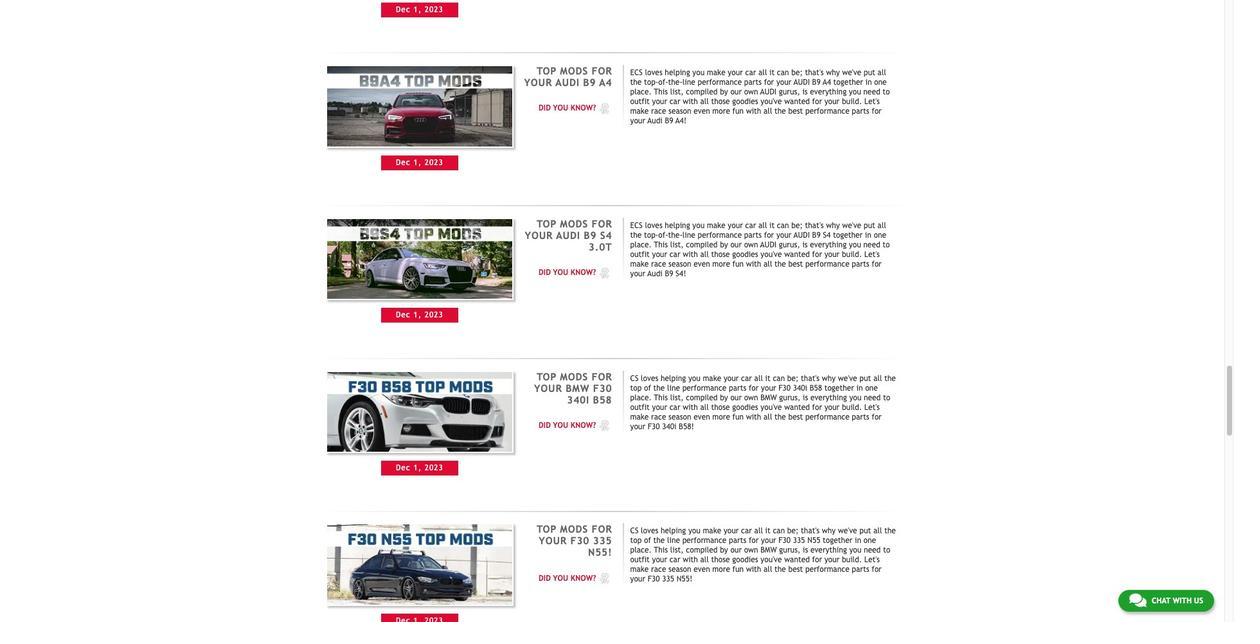 Task type: vqa. For each thing, say whether or not it's contained in the screenshot.


Task type: locate. For each thing, give the bounding box(es) containing it.
even for top mods for your f30 335 n55!
[[694, 565, 710, 574]]

1 let's from the top
[[864, 97, 880, 106]]

4 dec from the top
[[396, 464, 411, 473]]

race inside ecs loves helping you make your car all it can be; that's why we've put all the top-of-the-line performance parts for your audi b9 s4 together in one place. this list, compiled by our own audi gurus, is everything you need to outfit your car with all those goodies you've wanted for your build. let's make race season even more fun with all the best performance parts for your audi b9 s4!
[[651, 260, 666, 269]]

cs
[[630, 374, 639, 383], [630, 527, 639, 536]]

wanted
[[784, 97, 810, 106], [784, 250, 810, 259], [784, 403, 810, 412], [784, 556, 810, 565]]

goodies inside the "ecs loves helping you make your car all it can be; that's why we've put all the top-of-the-line performance parts for your audi b9 a4 together in one place. this list, compiled by our own audi gurus, is everything you need to outfit your car with all those goodies you've wanted for your build. let's make race season even more fun with all the best performance parts for your audi b9 a4!"
[[732, 97, 758, 106]]

f30
[[593, 382, 612, 394], [778, 383, 791, 392], [648, 422, 660, 431], [570, 535, 590, 547], [778, 536, 791, 545], [648, 575, 660, 584]]

1 vertical spatial top-
[[644, 231, 658, 240]]

of inside "cs loves helping you make your car all it can be; that's why we've put all the top of the line performance parts for your f30 340i b58 together in one place. this list, compiled by our own bmw gurus, is everything you need to outfit your car with all those goodies you've wanted for your build. let's make race season even more fun with all the best performance parts for your f30 340i b58!"
[[644, 383, 651, 392]]

know? for s4
[[571, 268, 596, 277]]

season
[[668, 107, 691, 116], [668, 260, 691, 269], [668, 412, 691, 421], [668, 565, 691, 574]]

gurus, inside ecs loves helping you make your car all it can be; that's why we've put all the top-of-the-line performance parts for your audi b9 s4 together in one place. this list, compiled by our own audi gurus, is everything you need to outfit your car with all those goodies you've wanted for your build. let's make race season even more fun with all the best performance parts for your audi b9 s4!
[[779, 240, 800, 249]]

by inside cs loves helping you make your car all it can be; that's why we've put all the top of the line performance parts for your f30 335 n55 together in one place. this list, compiled by our own bmw gurus, is everything you need to outfit your car with all those goodies you've wanted for your build. let's make race season even more fun with all the best performance parts for your f30 335 n55!
[[720, 546, 728, 555]]

it for top mods for your bmw f30 340i b58
[[765, 374, 771, 383]]

2 season from the top
[[668, 260, 691, 269]]

1 vertical spatial of
[[644, 536, 651, 545]]

gurus,
[[779, 87, 800, 96], [779, 240, 800, 249], [779, 393, 800, 402], [779, 546, 800, 555]]

place. for top mods for your audi b9 a4
[[630, 87, 652, 96]]

b58!
[[679, 422, 694, 431]]

goodies for top mods for your bmw f30 340i b58
[[732, 403, 758, 412]]

be; for top mods for your bmw f30 340i b58
[[787, 374, 799, 383]]

of inside cs loves helping you make your car all it can be; that's why we've put all the top of the line performance parts for your f30 335 n55 together in one place. this list, compiled by our own bmw gurus, is everything you need to outfit your car with all those goodies you've wanted for your build. let's make race season even more fun with all the best performance parts for your f30 335 n55!
[[644, 536, 651, 545]]

1 dec 1, 2023 link from the top
[[326, 0, 513, 17]]

we've for top mods for your audi b9 s4 3.0t
[[842, 221, 861, 230]]

dec 1, 2023 for top mods for your audi b9 a4
[[396, 158, 443, 167]]

goodies inside cs loves helping you make your car all it can be; that's why we've put all the top of the line performance parts for your f30 335 n55 together in one place. this list, compiled by our own bmw gurus, is everything you need to outfit your car with all those goodies you've wanted for your build. let's make race season even more fun with all the best performance parts for your f30 335 n55!
[[732, 556, 758, 565]]

s4
[[600, 229, 612, 241], [823, 231, 831, 240]]

1 place. from the top
[[630, 87, 652, 96]]

with
[[683, 97, 698, 106], [746, 107, 761, 116], [683, 250, 698, 259], [746, 260, 761, 269], [683, 403, 698, 412], [746, 412, 761, 421], [683, 556, 698, 565], [746, 565, 761, 574], [1173, 596, 1192, 605]]

you've
[[761, 97, 782, 106], [761, 250, 782, 259], [761, 403, 782, 412], [761, 556, 782, 565]]

even inside ecs loves helping you make your car all it can be; that's why we've put all the top-of-the-line performance parts for your audi b9 s4 together in one place. this list, compiled by our own audi gurus, is everything you need to outfit your car with all those goodies you've wanted for your build. let's make race season even more fun with all the best performance parts for your audi b9 s4!
[[694, 260, 710, 269]]

helping for top mods for your bmw f30 340i b58
[[661, 374, 686, 383]]

did you know?
[[539, 104, 596, 113], [539, 268, 596, 277], [539, 421, 596, 430], [539, 574, 596, 583]]

1 need from the top
[[863, 87, 880, 96]]

everything inside ecs loves helping you make your car all it can be; that's why we've put all the top-of-the-line performance parts for your audi b9 s4 together in one place. this list, compiled by our own audi gurus, is everything you need to outfit your car with all those goodies you've wanted for your build. let's make race season even more fun with all the best performance parts for your audi b9 s4!
[[810, 240, 847, 249]]

3 compiled from the top
[[686, 393, 718, 402]]

4 did from the top
[[539, 574, 551, 583]]

6 image down 3.0t
[[596, 266, 612, 279]]

4 goodies from the top
[[732, 556, 758, 565]]

loves for top mods for your bmw f30 340i b58
[[641, 374, 658, 383]]

2 ecs from the top
[[630, 221, 643, 230]]

2 top from the top
[[630, 536, 642, 545]]

be; inside ecs loves helping you make your car all it can be; that's why we've put all the top-of-the-line performance parts for your audi b9 s4 together in one place. this list, compiled by our own audi gurus, is everything you need to outfit your car with all those goodies you've wanted for your build. let's make race season even more fun with all the best performance parts for your audi b9 s4!
[[791, 221, 803, 230]]

of- inside ecs loves helping you make your car all it can be; that's why we've put all the top-of-the-line performance parts for your audi b9 s4 together in one place. this list, compiled by our own audi gurus, is everything you need to outfit your car with all those goodies you've wanted for your build. let's make race season even more fun with all the best performance parts for your audi b9 s4!
[[658, 231, 668, 240]]

4 outfit from the top
[[630, 556, 650, 565]]

4 did you know? from the top
[[539, 574, 596, 583]]

that's inside the "ecs loves helping you make your car all it can be; that's why we've put all the top-of-the-line performance parts for your audi b9 a4 together in one place. this list, compiled by our own audi gurus, is everything you need to outfit your car with all those goodies you've wanted for your build. let's make race season even more fun with all the best performance parts for your audi b9 a4!"
[[805, 68, 824, 77]]

know? down top mods for your f30 335 n55! link
[[571, 574, 596, 583]]

2 by from the top
[[720, 240, 728, 249]]

ecs
[[630, 68, 643, 77], [630, 221, 643, 230]]

by inside "cs loves helping you make your car all it can be; that's why we've put all the top of the line performance parts for your f30 340i b58 together in one place. this list, compiled by our own bmw gurus, is everything you need to outfit your car with all those goodies you've wanted for your build. let's make race season even more fun with all the best performance parts for your f30 340i b58!"
[[720, 393, 728, 402]]

2 of from the top
[[644, 536, 651, 545]]

put inside "cs loves helping you make your car all it can be; that's why we've put all the top of the line performance parts for your f30 340i b58 together in one place. this list, compiled by our own bmw gurus, is everything you need to outfit your car with all those goodies you've wanted for your build. let's make race season even more fun with all the best performance parts for your f30 340i b58!"
[[860, 374, 871, 383]]

2 vertical spatial 6 image
[[596, 419, 612, 432]]

4 to from the top
[[883, 546, 890, 555]]

did for top mods for your audi b9 s4 3.0t
[[539, 268, 551, 277]]

of for f30
[[644, 383, 651, 392]]

best inside the "ecs loves helping you make your car all it can be; that's why we've put all the top-of-the-line performance parts for your audi b9 a4 together in one place. this list, compiled by our own audi gurus, is everything you need to outfit your car with all those goodies you've wanted for your build. let's make race season even more fun with all the best performance parts for your audi b9 a4!"
[[788, 107, 803, 116]]

4 place. from the top
[[630, 546, 652, 555]]

helping inside ecs loves helping you make your car all it can be; that's why we've put all the top-of-the-line performance parts for your audi b9 s4 together in one place. this list, compiled by our own audi gurus, is everything you need to outfit your car with all those goodies you've wanted for your build. let's make race season even more fun with all the best performance parts for your audi b9 s4!
[[665, 221, 690, 230]]

3 did from the top
[[539, 421, 551, 430]]

know? for a4
[[571, 104, 596, 113]]

top mods for your audi b9 s4 3.0t link
[[525, 218, 612, 252]]

2 need from the top
[[863, 240, 880, 249]]

goodies
[[732, 97, 758, 106], [732, 250, 758, 259], [732, 403, 758, 412], [732, 556, 758, 565]]

make
[[707, 68, 725, 77], [630, 107, 649, 116], [707, 221, 725, 230], [630, 260, 649, 269], [703, 374, 721, 383], [630, 412, 649, 421], [703, 527, 721, 536], [630, 565, 649, 574]]

1 did you know? from the top
[[539, 104, 596, 113]]

335 left n55
[[793, 536, 805, 545]]

the
[[630, 78, 642, 87], [775, 107, 786, 116], [630, 231, 642, 240], [775, 260, 786, 269], [884, 374, 896, 383], [653, 383, 665, 392], [775, 412, 786, 421], [884, 527, 896, 536], [653, 536, 665, 545], [775, 565, 786, 574]]

top mods for your audi b9 a4 link
[[524, 65, 612, 88]]

race inside cs loves helping you make your car all it can be; that's why we've put all the top of the line performance parts for your f30 335 n55 together in one place. this list, compiled by our own bmw gurus, is everything you need to outfit your car with all those goodies you've wanted for your build. let's make race season even more fun with all the best performance parts for your f30 335 n55!
[[651, 565, 666, 574]]

1 horizontal spatial n55!
[[677, 575, 692, 584]]

best
[[788, 107, 803, 116], [788, 260, 803, 269], [788, 412, 803, 421], [788, 565, 803, 574]]

did down top mods for your audi b9 s4 3.0t
[[539, 268, 551, 277]]

2 everything from the top
[[810, 240, 847, 249]]

top for top mods for your audi b9 s4 3.0t
[[537, 218, 557, 229]]

2 top from the top
[[537, 218, 557, 229]]

3 know? from the top
[[571, 421, 596, 430]]

3 even from the top
[[694, 412, 710, 421]]

know? for n55!
[[571, 574, 596, 583]]

gurus, inside cs loves helping you make your car all it can be; that's why we've put all the top of the line performance parts for your f30 335 n55 together in one place. this list, compiled by our own bmw gurus, is everything you need to outfit your car with all those goodies you've wanted for your build. let's make race season even more fun with all the best performance parts for your f30 335 n55!
[[779, 546, 800, 555]]

everything
[[810, 87, 847, 96], [810, 240, 847, 249], [810, 393, 847, 402], [810, 546, 847, 555]]

2 wanted from the top
[[784, 250, 810, 259]]

4 by from the top
[[720, 546, 728, 555]]

2 horizontal spatial 340i
[[793, 383, 807, 392]]

build. inside ecs loves helping you make your car all it can be; that's why we've put all the top-of-the-line performance parts for your audi b9 s4 together in one place. this list, compiled by our own audi gurus, is everything you need to outfit your car with all those goodies you've wanted for your build. let's make race season even more fun with all the best performance parts for your audi b9 s4!
[[842, 250, 862, 259]]

we've for top mods for your audi b9 a4
[[842, 68, 861, 77]]

1 vertical spatial b58
[[593, 394, 612, 405]]

know?
[[571, 104, 596, 113], [571, 268, 596, 277], [571, 421, 596, 430], [571, 574, 596, 583]]

those inside cs loves helping you make your car all it can be; that's why we've put all the top of the line performance parts for your f30 335 n55 together in one place. this list, compiled by our own bmw gurus, is everything you need to outfit your car with all those goodies you've wanted for your build. let's make race season even more fun with all the best performance parts for your f30 335 n55!
[[711, 556, 730, 565]]

1 compiled from the top
[[686, 87, 718, 96]]

4 wanted from the top
[[784, 556, 810, 565]]

3 1, from the top
[[413, 311, 422, 320]]

did you know? down top mods for your audi b9 s4 3.0t
[[539, 268, 596, 277]]

goodies inside ecs loves helping you make your car all it can be; that's why we've put all the top-of-the-line performance parts for your audi b9 s4 together in one place. this list, compiled by our own audi gurus, is everything you need to outfit your car with all those goodies you've wanted for your build. let's make race season even more fun with all the best performance parts for your audi b9 s4!
[[732, 250, 758, 259]]

to inside "cs loves helping you make your car all it can be; that's why we've put all the top of the line performance parts for your f30 340i b58 together in one place. this list, compiled by our own bmw gurus, is everything you need to outfit your car with all those goodies you've wanted for your build. let's make race season even more fun with all the best performance parts for your f30 340i b58!"
[[883, 393, 890, 402]]

3 everything from the top
[[810, 393, 847, 402]]

list,
[[670, 87, 684, 96], [670, 240, 684, 249], [670, 393, 684, 402], [670, 546, 684, 555]]

2 did you know? from the top
[[539, 268, 596, 277]]

0 vertical spatial b58
[[810, 383, 822, 392]]

1 ecs from the top
[[630, 68, 643, 77]]

together inside "cs loves helping you make your car all it can be; that's why we've put all the top of the line performance parts for your f30 340i b58 together in one place. this list, compiled by our own bmw gurus, is everything you need to outfit your car with all those goodies you've wanted for your build. let's make race season even more fun with all the best performance parts for your f30 340i b58!"
[[824, 383, 854, 392]]

the- up a4!
[[668, 78, 682, 87]]

bmw
[[566, 382, 590, 394], [760, 393, 777, 402], [760, 546, 777, 555]]

2 our from the top
[[730, 240, 742, 249]]

340i
[[793, 383, 807, 392], [567, 394, 589, 405], [662, 422, 676, 431]]

2 dec from the top
[[396, 158, 411, 167]]

4 own from the top
[[744, 546, 758, 555]]

4 compiled from the top
[[686, 546, 718, 555]]

build. for top mods for your audi b9 s4 3.0t
[[842, 250, 862, 259]]

it inside cs loves helping you make your car all it can be; that's why we've put all the top of the line performance parts for your f30 335 n55 together in one place. this list, compiled by our own bmw gurus, is everything you need to outfit your car with all those goodies you've wanted for your build. let's make race season even more fun with all the best performance parts for your f30 335 n55!
[[765, 527, 771, 536]]

a4
[[599, 76, 612, 88], [823, 78, 831, 87]]

why inside the "ecs loves helping you make your car all it can be; that's why we've put all the top-of-the-line performance parts for your audi b9 a4 together in one place. this list, compiled by our own audi gurus, is everything you need to outfit your car with all those goodies you've wanted for your build. let's make race season even more fun with all the best performance parts for your audi b9 a4!"
[[826, 68, 840, 77]]

did you know? down top mods for your f30 335 n55! link
[[539, 574, 596, 583]]

1 season from the top
[[668, 107, 691, 116]]

together inside ecs loves helping you make your car all it can be; that's why we've put all the top-of-the-line performance parts for your audi b9 s4 together in one place. this list, compiled by our own audi gurus, is everything you need to outfit your car with all those goodies you've wanted for your build. let's make race season even more fun with all the best performance parts for your audi b9 s4!
[[833, 231, 863, 240]]

6 image
[[596, 102, 612, 115], [596, 266, 612, 279], [596, 419, 612, 432]]

1 vertical spatial n55!
[[677, 575, 692, 584]]

why inside cs loves helping you make your car all it can be; that's why we've put all the top of the line performance parts for your f30 335 n55 together in one place. this list, compiled by our own bmw gurus, is everything you need to outfit your car with all those goodies you've wanted for your build. let's make race season even more fun with all the best performance parts for your f30 335 n55!
[[822, 527, 836, 536]]

n55! inside cs loves helping you make your car all it can be; that's why we've put all the top of the line performance parts for your f30 335 n55 together in one place. this list, compiled by our own bmw gurus, is everything you need to outfit your car with all those goodies you've wanted for your build. let's make race season even more fun with all the best performance parts for your f30 335 n55!
[[677, 575, 692, 584]]

top
[[537, 65, 557, 76], [537, 218, 557, 229], [537, 371, 557, 382], [537, 523, 557, 535]]

the- for s4
[[668, 231, 682, 240]]

for inside the top mods for your audi b9 a4
[[592, 65, 612, 76]]

3 dec from the top
[[396, 311, 411, 320]]

0 horizontal spatial b58
[[593, 394, 612, 405]]

did for top mods for your audi b9 a4
[[539, 104, 551, 113]]

2 know? from the top
[[571, 268, 596, 277]]

you've inside ecs loves helping you make your car all it can be; that's why we've put all the top-of-the-line performance parts for your audi b9 s4 together in one place. this list, compiled by our own audi gurus, is everything you need to outfit your car with all those goodies you've wanted for your build. let's make race season even more fun with all the best performance parts for your audi b9 s4!
[[761, 250, 782, 259]]

together
[[833, 78, 863, 87], [833, 231, 863, 240], [824, 383, 854, 392], [823, 536, 852, 545]]

audi
[[794, 78, 810, 87], [760, 87, 776, 96], [794, 231, 810, 240], [760, 240, 776, 249]]

outfit inside cs loves helping you make your car all it can be; that's why we've put all the top of the line performance parts for your f30 335 n55 together in one place. this list, compiled by our own bmw gurus, is everything you need to outfit your car with all those goodies you've wanted for your build. let's make race season even more fun with all the best performance parts for your f30 335 n55!
[[630, 556, 650, 565]]

loves for top mods for your f30 335 n55!
[[641, 527, 658, 536]]

1 more from the top
[[712, 107, 730, 116]]

list, inside ecs loves helping you make your car all it can be; that's why we've put all the top-of-the-line performance parts for your audi b9 s4 together in one place. this list, compiled by our own audi gurus, is everything you need to outfit your car with all those goodies you've wanted for your build. let's make race season even more fun with all the best performance parts for your audi b9 s4!
[[670, 240, 684, 249]]

own inside ecs loves helping you make your car all it can be; that's why we've put all the top-of-the-line performance parts for your audi b9 s4 together in one place. this list, compiled by our own audi gurus, is everything you need to outfit your car with all those goodies you've wanted for your build. let's make race season even more fun with all the best performance parts for your audi b9 s4!
[[744, 240, 758, 249]]

place. inside ecs loves helping you make your car all it can be; that's why we've put all the top-of-the-line performance parts for your audi b9 s4 together in one place. this list, compiled by our own audi gurus, is everything you need to outfit your car with all those goodies you've wanted for your build. let's make race season even more fun with all the best performance parts for your audi b9 s4!
[[630, 240, 652, 249]]

s4!
[[676, 269, 686, 278]]

0 vertical spatial n55!
[[588, 547, 612, 558]]

6 image for top mods for your bmw f30 340i b58
[[596, 419, 612, 432]]

top right top mods for your bmw f30 340i b58 link
[[630, 383, 642, 392]]

own
[[744, 87, 758, 96], [744, 240, 758, 249], [744, 393, 758, 402], [744, 546, 758, 555]]

bmw inside cs loves helping you make your car all it can be; that's why we've put all the top of the line performance parts for your f30 335 n55 together in one place. this list, compiled by our own bmw gurus, is everything you need to outfit your car with all those goodies you've wanted for your build. let's make race season even more fun with all the best performance parts for your f30 335 n55!
[[760, 546, 777, 555]]

this inside cs loves helping you make your car all it can be; that's why we've put all the top of the line performance parts for your f30 335 n55 together in one place. this list, compiled by our own bmw gurus, is everything you need to outfit your car with all those goodies you've wanted for your build. let's make race season even more fun with all the best performance parts for your f30 335 n55!
[[654, 546, 668, 555]]

3 our from the top
[[730, 393, 742, 402]]

cs right top mods for your bmw f30 340i b58
[[630, 374, 639, 383]]

1 horizontal spatial a4
[[823, 78, 831, 87]]

0 horizontal spatial 335
[[593, 535, 612, 547]]

2 more from the top
[[712, 260, 730, 269]]

that's for top mods for your audi b9 s4 3.0t
[[805, 221, 824, 230]]

of- inside the "ecs loves helping you make your car all it can be; that's why we've put all the top-of-the-line performance parts for your audi b9 a4 together in one place. this list, compiled by our own audi gurus, is everything you need to outfit your car with all those goodies you've wanted for your build. let's make race season even more fun with all the best performance parts for your audi b9 a4!"
[[658, 78, 668, 87]]

list, inside "cs loves helping you make your car all it can be; that's why we've put all the top of the line performance parts for your f30 340i b58 together in one place. this list, compiled by our own bmw gurus, is everything you need to outfit your car with all those goodies you've wanted for your build. let's make race season even more fun with all the best performance parts for your f30 340i b58!"
[[670, 393, 684, 402]]

3 mods from the top
[[560, 371, 588, 382]]

b9
[[583, 76, 596, 88], [812, 78, 821, 87], [665, 116, 673, 125], [584, 229, 597, 241], [812, 231, 821, 240], [665, 269, 673, 278]]

can for top mods for your audi b9 a4
[[777, 68, 789, 77]]

335
[[593, 535, 612, 547], [793, 536, 805, 545], [662, 575, 674, 584]]

those for top mods for your audi b9 a4
[[711, 97, 730, 106]]

0 horizontal spatial n55!
[[588, 547, 612, 558]]

mods for a4
[[560, 65, 588, 76]]

3 goodies from the top
[[732, 403, 758, 412]]

4 more from the top
[[712, 565, 730, 574]]

our
[[730, 87, 742, 96], [730, 240, 742, 249], [730, 393, 742, 402], [730, 546, 742, 555]]

0 horizontal spatial 340i
[[567, 394, 589, 405]]

helping inside cs loves helping you make your car all it can be; that's why we've put all the top of the line performance parts for your f30 335 n55 together in one place. this list, compiled by our own bmw gurus, is everything you need to outfit your car with all those goodies you've wanted for your build. let's make race season even more fun with all the best performance parts for your f30 335 n55!
[[661, 527, 686, 536]]

one
[[874, 78, 887, 87], [874, 231, 886, 240], [865, 383, 878, 392], [864, 536, 876, 545]]

is for top mods for your audi b9 s4 3.0t
[[802, 240, 808, 249]]

gurus, for top mods for your audi b9 a4
[[779, 87, 800, 96]]

outfit for top mods for your audi b9 a4
[[630, 97, 650, 106]]

2 this from the top
[[654, 240, 668, 249]]

loves inside "cs loves helping you make your car all it can be; that's why we've put all the top of the line performance parts for your f30 340i b58 together in one place. this list, compiled by our own bmw gurus, is everything you need to outfit your car with all those goodies you've wanted for your build. let's make race season even more fun with all the best performance parts for your f30 340i b58!"
[[641, 374, 658, 383]]

together inside cs loves helping you make your car all it can be; that's why we've put all the top of the line performance parts for your f30 335 n55 together in one place. this list, compiled by our own bmw gurus, is everything you need to outfit your car with all those goodies you've wanted for your build. let's make race season even more fun with all the best performance parts for your f30 335 n55!
[[823, 536, 852, 545]]

us
[[1194, 596, 1203, 605]]

top
[[630, 383, 642, 392], [630, 536, 642, 545]]

fun for top mods for your audi b9 a4
[[732, 107, 744, 116]]

1 vertical spatial 340i
[[567, 394, 589, 405]]

1 vertical spatial top
[[630, 536, 642, 545]]

you
[[692, 68, 705, 77], [849, 87, 861, 96], [692, 221, 705, 230], [849, 240, 861, 249], [688, 374, 700, 383], [849, 393, 861, 402], [688, 527, 700, 536], [849, 546, 861, 555]]

together for top mods for your f30 335 n55!
[[823, 536, 852, 545]]

1, for top mods for your bmw f30 340i b58
[[413, 464, 422, 473]]

performance
[[698, 78, 742, 87], [805, 107, 850, 116], [698, 231, 742, 240], [805, 260, 850, 269], [682, 383, 727, 392], [805, 412, 850, 421], [682, 536, 727, 545], [805, 565, 850, 574]]

best inside cs loves helping you make your car all it can be; that's why we've put all the top of the line performance parts for your f30 335 n55 together in one place. this list, compiled by our own bmw gurus, is everything you need to outfit your car with all those goodies you've wanted for your build. let's make race season even more fun with all the best performance parts for your f30 335 n55!
[[788, 565, 803, 574]]

to inside ecs loves helping you make your car all it can be; that's why we've put all the top-of-the-line performance parts for your audi b9 s4 together in one place. this list, compiled by our own audi gurus, is everything you need to outfit your car with all those goodies you've wanted for your build. let's make race season even more fun with all the best performance parts for your audi b9 s4!
[[883, 240, 890, 249]]

can for top mods for your audi b9 s4 3.0t
[[777, 221, 789, 230]]

can
[[777, 68, 789, 77], [777, 221, 789, 230], [773, 374, 785, 383], [773, 527, 785, 536]]

can inside the "ecs loves helping you make your car all it can be; that's why we've put all the top-of-the-line performance parts for your audi b9 a4 together in one place. this list, compiled by our own audi gurus, is everything you need to outfit your car with all those goodies you've wanted for your build. let's make race season even more fun with all the best performance parts for your audi b9 a4!"
[[777, 68, 789, 77]]

this
[[654, 87, 668, 96], [654, 240, 668, 249], [654, 393, 668, 402], [654, 546, 668, 555]]

for inside top mods for your f30 335 n55!
[[592, 523, 612, 535]]

build.
[[842, 97, 862, 106], [842, 250, 862, 259], [842, 403, 862, 412], [842, 556, 862, 565]]

this inside "cs loves helping you make your car all it can be; that's why we've put all the top of the line performance parts for your f30 340i b58 together in one place. this list, compiled by our own bmw gurus, is everything you need to outfit your car with all those goodies you've wanted for your build. let's make race season even more fun with all the best performance parts for your f30 340i b58!"
[[654, 393, 668, 402]]

all
[[758, 68, 767, 77], [878, 68, 886, 77], [700, 97, 709, 106], [764, 107, 772, 116], [758, 221, 767, 230], [878, 221, 886, 230], [700, 250, 709, 259], [764, 260, 772, 269], [754, 374, 763, 383], [873, 374, 882, 383], [700, 403, 709, 412], [764, 412, 772, 421], [754, 527, 763, 536], [873, 527, 882, 536], [700, 556, 709, 565], [764, 565, 772, 574]]

place. for top mods for your bmw f30 340i b58
[[630, 393, 652, 402]]

3 more from the top
[[712, 412, 730, 421]]

2 did from the top
[[539, 268, 551, 277]]

f30 inside top mods for your f30 335 n55!
[[570, 535, 590, 547]]

did down the top mods for your audi b9 a4
[[539, 104, 551, 113]]

2 of- from the top
[[658, 231, 668, 240]]

those
[[711, 97, 730, 106], [711, 250, 730, 259], [711, 403, 730, 412], [711, 556, 730, 565]]

6 image down top mods for your bmw f30 340i b58
[[596, 419, 612, 432]]

put for top mods for your audi b9 s4 3.0t
[[864, 221, 875, 230]]

top inside cs loves helping you make your car all it can be; that's why we've put all the top of the line performance parts for your f30 335 n55 together in one place. this list, compiled by our own bmw gurus, is everything you need to outfit your car with all those goodies you've wanted for your build. let's make race season even more fun with all the best performance parts for your f30 335 n55!
[[630, 536, 642, 545]]

fun for top mods for your bmw f30 340i b58
[[732, 412, 744, 421]]

1 horizontal spatial b58
[[810, 383, 822, 392]]

list, for top mods for your f30 335 n55!
[[670, 546, 684, 555]]

1 horizontal spatial 335
[[662, 575, 674, 584]]

3 dec 1, 2023 link from the top
[[326, 218, 513, 323]]

one inside the "ecs loves helping you make your car all it can be; that's why we've put all the top-of-the-line performance parts for your audi b9 a4 together in one place. this list, compiled by our own audi gurus, is everything you need to outfit your car with all those goodies you've wanted for your build. let's make race season even more fun with all the best performance parts for your audi b9 a4!"
[[874, 78, 887, 87]]

let's
[[864, 97, 880, 106], [864, 250, 880, 259], [864, 403, 880, 412], [864, 556, 880, 565]]

4 dec 1, 2023 from the top
[[396, 464, 443, 473]]

outfit inside the "ecs loves helping you make your car all it can be; that's why we've put all the top-of-the-line performance parts for your audi b9 a4 together in one place. this list, compiled by our own audi gurus, is everything you need to outfit your car with all those goodies you've wanted for your build. let's make race season even more fun with all the best performance parts for your audi b9 a4!"
[[630, 97, 650, 106]]

gurus, for top mods for your bmw f30 340i b58
[[779, 393, 800, 402]]

1 of- from the top
[[658, 78, 668, 87]]

3 outfit from the top
[[630, 403, 650, 412]]

did down top mods for your bmw f30 340i b58
[[539, 421, 551, 430]]

everything for top mods for your audi b9 a4
[[810, 87, 847, 96]]

goodies for top mods for your audi b9 a4
[[732, 97, 758, 106]]

2 fun from the top
[[732, 260, 744, 269]]

2 6 image from the top
[[596, 266, 612, 279]]

place. for top mods for your audi b9 s4 3.0t
[[630, 240, 652, 249]]

even inside cs loves helping you make your car all it can be; that's why we've put all the top of the line performance parts for your f30 335 n55 together in one place. this list, compiled by our own bmw gurus, is everything you need to outfit your car with all those goodies you've wanted for your build. let's make race season even more fun with all the best performance parts for your f30 335 n55!
[[694, 565, 710, 574]]

is inside "cs loves helping you make your car all it can be; that's why we've put all the top of the line performance parts for your f30 340i b58 together in one place. this list, compiled by our own bmw gurus, is everything you need to outfit your car with all those goodies you've wanted for your build. let's make race season even more fun with all the best performance parts for your f30 340i b58!"
[[803, 393, 808, 402]]

that's
[[805, 68, 824, 77], [805, 221, 824, 230], [801, 374, 820, 383], [801, 527, 820, 536]]

own for top mods for your audi b9 s4 3.0t
[[744, 240, 758, 249]]

0 vertical spatial 6 image
[[596, 102, 612, 115]]

1 vertical spatial of-
[[658, 231, 668, 240]]

comments image
[[1129, 593, 1147, 608]]

1 by from the top
[[720, 87, 728, 96]]

did you know? for 340i
[[539, 421, 596, 430]]

loves for top mods for your audi b9 s4 3.0t
[[645, 221, 662, 230]]

1 our from the top
[[730, 87, 742, 96]]

1 mods from the top
[[560, 65, 588, 76]]

0 vertical spatial ecs
[[630, 68, 643, 77]]

car
[[745, 68, 756, 77], [670, 97, 680, 106], [745, 221, 756, 230], [670, 250, 680, 259], [741, 374, 752, 383], [670, 403, 680, 412], [741, 527, 752, 536], [670, 556, 680, 565]]

2 1, from the top
[[413, 158, 422, 167]]

top for top mods for your audi b9 a4
[[537, 65, 557, 76]]

more inside ecs loves helping you make your car all it can be; that's why we've put all the top-of-the-line performance parts for your audi b9 s4 together in one place. this list, compiled by our own audi gurus, is everything you need to outfit your car with all those goodies you've wanted for your build. let's make race season even more fun with all the best performance parts for your audi b9 s4!
[[712, 260, 730, 269]]

line
[[682, 78, 695, 87], [682, 231, 695, 240], [667, 383, 680, 392], [667, 536, 680, 545]]

by inside the "ecs loves helping you make your car all it can be; that's why we've put all the top-of-the-line performance parts for your audi b9 a4 together in one place. this list, compiled by our own audi gurus, is everything you need to outfit your car with all those goodies you've wanted for your build. let's make race season even more fun with all the best performance parts for your audi b9 a4!"
[[720, 87, 728, 96]]

your inside the top mods for your audi b9 a4
[[524, 76, 552, 88]]

line for top mods for your f30 335 n55!
[[667, 536, 680, 545]]

know? down the top mods for your audi b9 a4
[[571, 104, 596, 113]]

it
[[769, 68, 775, 77], [769, 221, 775, 230], [765, 374, 771, 383], [765, 527, 771, 536]]

be;
[[791, 68, 803, 77], [791, 221, 803, 230], [787, 374, 799, 383], [787, 527, 799, 536]]

2 vertical spatial 340i
[[662, 422, 676, 431]]

you down top mods for your audi b9 s4 3.0t
[[553, 268, 568, 277]]

place. inside "cs loves helping you make your car all it can be; that's why we've put all the top of the line performance parts for your f30 340i b58 together in one place. this list, compiled by our own bmw gurus, is everything you need to outfit your car with all those goodies you've wanted for your build. let's make race season even more fun with all the best performance parts for your f30 340i b58!"
[[630, 393, 652, 402]]

the-
[[668, 78, 682, 87], [668, 231, 682, 240]]

even inside the "ecs loves helping you make your car all it can be; that's why we've put all the top-of-the-line performance parts for your audi b9 a4 together in one place. this list, compiled by our own audi gurus, is everything you need to outfit your car with all those goodies you've wanted for your build. let's make race season even more fun with all the best performance parts for your audi b9 a4!"
[[694, 107, 710, 116]]

4 need from the top
[[864, 546, 881, 555]]

6 image down the top mods for your audi b9 a4
[[596, 102, 612, 115]]

to for top mods for your audi b9 s4 3.0t
[[883, 240, 890, 249]]

why
[[826, 68, 840, 77], [826, 221, 840, 230], [822, 374, 836, 383], [822, 527, 836, 536]]

build. for top mods for your bmw f30 340i b58
[[842, 403, 862, 412]]

1 wanted from the top
[[784, 97, 810, 106]]

in inside "cs loves helping you make your car all it can be; that's why we've put all the top of the line performance parts for your f30 340i b58 together in one place. this list, compiled by our own bmw gurus, is everything you need to outfit your car with all those goodies you've wanted for your build. let's make race season even more fun with all the best performance parts for your f30 340i b58!"
[[856, 383, 863, 392]]

4 let's from the top
[[864, 556, 880, 565]]

let's for top mods for your f30 335 n55!
[[864, 556, 880, 565]]

this for top mods for your f30 335 n55!
[[654, 546, 668, 555]]

audi
[[556, 76, 580, 88], [647, 116, 663, 125], [556, 229, 580, 241], [647, 269, 663, 278]]

everything for top mods for your f30 335 n55!
[[810, 546, 847, 555]]

2 dec 1, 2023 link from the top
[[326, 65, 513, 170]]

your
[[728, 68, 743, 77], [524, 76, 552, 88], [776, 78, 791, 87], [652, 97, 667, 106], [824, 97, 840, 106], [630, 116, 645, 125], [728, 221, 743, 230], [525, 229, 553, 241], [776, 231, 791, 240], [652, 250, 667, 259], [824, 250, 840, 259], [630, 269, 645, 278], [724, 374, 739, 383], [534, 382, 562, 394], [761, 383, 776, 392], [652, 403, 667, 412], [824, 403, 840, 412], [630, 422, 645, 431], [724, 527, 739, 536], [539, 535, 567, 547], [761, 536, 776, 545], [652, 556, 667, 565], [824, 556, 840, 565], [630, 575, 645, 584]]

n55!
[[588, 547, 612, 558], [677, 575, 692, 584]]

outfit inside ecs loves helping you make your car all it can be; that's why we've put all the top-of-the-line performance parts for your audi b9 s4 together in one place. this list, compiled by our own audi gurus, is everything you need to outfit your car with all those goodies you've wanted for your build. let's make race season even more fun with all the best performance parts for your audi b9 s4!
[[630, 250, 650, 259]]

2023
[[425, 5, 443, 14], [425, 158, 443, 167], [425, 311, 443, 320], [425, 464, 443, 473]]

we've
[[842, 68, 861, 77], [842, 221, 861, 230], [838, 374, 857, 383], [838, 527, 857, 536]]

0 vertical spatial of-
[[658, 78, 668, 87]]

2 even from the top
[[694, 260, 710, 269]]

1 vertical spatial 6 image
[[596, 266, 612, 279]]

0 vertical spatial top-
[[644, 78, 658, 87]]

is inside the "ecs loves helping you make your car all it can be; that's why we've put all the top-of-the-line performance parts for your audi b9 a4 together in one place. this list, compiled by our own audi gurus, is everything you need to outfit your car with all those goodies you've wanted for your build. let's make race season even more fun with all the best performance parts for your audi b9 a4!"
[[802, 87, 808, 96]]

season inside the "ecs loves helping you make your car all it can be; that's why we've put all the top-of-the-line performance parts for your audi b9 a4 together in one place. this list, compiled by our own audi gurus, is everything you need to outfit your car with all those goodies you've wanted for your build. let's make race season even more fun with all the best performance parts for your audi b9 a4!"
[[668, 107, 691, 116]]

loves
[[645, 68, 662, 77], [645, 221, 662, 230], [641, 374, 658, 383], [641, 527, 658, 536]]

even inside "cs loves helping you make your car all it can be; that's why we've put all the top of the line performance parts for your f30 340i b58 together in one place. this list, compiled by our own bmw gurus, is everything you need to outfit your car with all those goodies you've wanted for your build. let's make race season even more fun with all the best performance parts for your f30 340i b58!"
[[694, 412, 710, 421]]

it for top mods for your audi b9 s4 3.0t
[[769, 221, 775, 230]]

it inside the "ecs loves helping you make your car all it can be; that's why we've put all the top-of-the-line performance parts for your audi b9 a4 together in one place. this list, compiled by our own audi gurus, is everything you need to outfit your car with all those goodies you've wanted for your build. let's make race season even more fun with all the best performance parts for your audi b9 a4!"
[[769, 68, 775, 77]]

top- for s4
[[644, 231, 658, 240]]

1,
[[413, 5, 422, 14], [413, 158, 422, 167], [413, 311, 422, 320], [413, 464, 422, 473]]

0 vertical spatial top
[[630, 383, 642, 392]]

4 2023 from the top
[[425, 464, 443, 473]]

3 this from the top
[[654, 393, 668, 402]]

list, for top mods for your audi b9 a4
[[670, 87, 684, 96]]

dec 1, 2023
[[396, 5, 443, 14], [396, 158, 443, 167], [396, 311, 443, 320], [396, 464, 443, 473]]

our inside the "ecs loves helping you make your car all it can be; that's why we've put all the top-of-the-line performance parts for your audi b9 a4 together in one place. this list, compiled by our own audi gurus, is everything you need to outfit your car with all those goodies you've wanted for your build. let's make race season even more fun with all the best performance parts for your audi b9 a4!"
[[730, 87, 742, 96]]

4 list, from the top
[[670, 546, 684, 555]]

cs loves helping you make your car all it can be; that's why we've put all the top of the line performance parts for your f30 335 n55 together in one place. this list, compiled by our own bmw gurus, is everything you need to outfit your car with all those goodies you've wanted for your build. let's make race season even more fun with all the best performance parts for your f30 335 n55!
[[630, 527, 896, 584]]

0 horizontal spatial a4
[[599, 76, 612, 88]]

know? down 3.0t
[[571, 268, 596, 277]]

1 vertical spatial ecs
[[630, 221, 643, 230]]

those inside the "ecs loves helping you make your car all it can be; that's why we've put all the top-of-the-line performance parts for your audi b9 a4 together in one place. this list, compiled by our own audi gurus, is everything you need to outfit your car with all those goodies you've wanted for your build. let's make race season even more fun with all the best performance parts for your audi b9 a4!"
[[711, 97, 730, 106]]

2 dec 1, 2023 from the top
[[396, 158, 443, 167]]

by
[[720, 87, 728, 96], [720, 240, 728, 249], [720, 393, 728, 402], [720, 546, 728, 555]]

did you know? down top mods for your bmw f30 340i b58
[[539, 421, 596, 430]]

season inside "cs loves helping you make your car all it can be; that's why we've put all the top of the line performance parts for your f30 340i b58 together in one place. this list, compiled by our own bmw gurus, is everything you need to outfit your car with all those goodies you've wanted for your build. let's make race season even more fun with all the best performance parts for your f30 340i b58!"
[[668, 412, 691, 421]]

0 vertical spatial cs
[[630, 374, 639, 383]]

our inside ecs loves helping you make your car all it can be; that's why we've put all the top-of-the-line performance parts for your audi b9 s4 together in one place. this list, compiled by our own audi gurus, is everything you need to outfit your car with all those goodies you've wanted for your build. let's make race season even more fun with all the best performance parts for your audi b9 s4!
[[730, 240, 742, 249]]

3 let's from the top
[[864, 403, 880, 412]]

in for top mods for your bmw f30 340i b58
[[856, 383, 863, 392]]

build. inside the "ecs loves helping you make your car all it can be; that's why we've put all the top-of-the-line performance parts for your audi b9 a4 together in one place. this list, compiled by our own audi gurus, is everything you need to outfit your car with all those goodies you've wanted for your build. let's make race season even more fun with all the best performance parts for your audi b9 a4!"
[[842, 97, 862, 106]]

in
[[865, 78, 872, 87], [865, 231, 871, 240], [856, 383, 863, 392], [855, 536, 861, 545]]

let's for top mods for your bmw f30 340i b58
[[864, 403, 880, 412]]

build. inside "cs loves helping you make your car all it can be; that's why we've put all the top of the line performance parts for your f30 340i b58 together in one place. this list, compiled by our own bmw gurus, is everything you need to outfit your car with all those goodies you've wanted for your build. let's make race season even more fun with all the best performance parts for your f30 340i b58!"
[[842, 403, 862, 412]]

cs right top mods for your f30 335 n55! link
[[630, 527, 639, 536]]

wanted inside cs loves helping you make your car all it can be; that's why we've put all the top of the line performance parts for your f30 335 n55 together in one place. this list, compiled by our own bmw gurus, is everything you need to outfit your car with all those goodies you've wanted for your build. let's make race season even more fun with all the best performance parts for your f30 335 n55!
[[784, 556, 810, 565]]

3 by from the top
[[720, 393, 728, 402]]

of-
[[658, 78, 668, 87], [658, 231, 668, 240]]

1 the- from the top
[[668, 78, 682, 87]]

compiled
[[686, 87, 718, 96], [686, 240, 718, 249], [686, 393, 718, 402], [686, 546, 718, 555]]

put inside ecs loves helping you make your car all it can be; that's why we've put all the top-of-the-line performance parts for your audi b9 s4 together in one place. this list, compiled by our own audi gurus, is everything you need to outfit your car with all those goodies you've wanted for your build. let's make race season even more fun with all the best performance parts for your audi b9 s4!
[[864, 221, 875, 230]]

2 those from the top
[[711, 250, 730, 259]]

season for top mods for your f30 335 n55!
[[668, 565, 691, 574]]

this for top mods for your audi b9 a4
[[654, 87, 668, 96]]

race for top mods for your audi b9 s4 3.0t
[[651, 260, 666, 269]]

dec
[[396, 5, 411, 14], [396, 158, 411, 167], [396, 311, 411, 320], [396, 464, 411, 473]]

top-
[[644, 78, 658, 87], [644, 231, 658, 240]]

of- for s4
[[658, 231, 668, 240]]

ecs loves helping you make your car all it can be; that's why we've put all the top-of-the-line performance parts for your audi b9 a4 together in one place. this list, compiled by our own audi gurus, is everything you need to outfit your car with all those goodies you've wanted for your build. let's make race season even more fun with all the best performance parts for your audi b9 a4!
[[630, 68, 890, 125]]

335 up 6 image
[[593, 535, 612, 547]]

list, for top mods for your audi b9 s4 3.0t
[[670, 240, 684, 249]]

1 goodies from the top
[[732, 97, 758, 106]]

you've for top mods for your bmw f30 340i b58
[[761, 403, 782, 412]]

of
[[644, 383, 651, 392], [644, 536, 651, 545]]

2 goodies from the top
[[732, 250, 758, 259]]

1 outfit from the top
[[630, 97, 650, 106]]

did down top mods for your f30 335 n55!
[[539, 574, 551, 583]]

1 vertical spatial cs
[[630, 527, 639, 536]]

more
[[712, 107, 730, 116], [712, 260, 730, 269], [712, 412, 730, 421], [712, 565, 730, 574]]

ecs for a4
[[630, 68, 643, 77]]

4 best from the top
[[788, 565, 803, 574]]

0 vertical spatial of
[[644, 383, 651, 392]]

those for top mods for your bmw f30 340i b58
[[711, 403, 730, 412]]

gurus, for top mods for your f30 335 n55!
[[779, 546, 800, 555]]

3 top from the top
[[537, 371, 557, 382]]

3 you from the top
[[553, 421, 568, 430]]

1 best from the top
[[788, 107, 803, 116]]

2 best from the top
[[788, 260, 803, 269]]

build. inside cs loves helping you make your car all it can be; that's why we've put all the top of the line performance parts for your f30 335 n55 together in one place. this list, compiled by our own bmw gurus, is everything you need to outfit your car with all those goodies you've wanted for your build. let's make race season even more fun with all the best performance parts for your f30 335 n55!
[[842, 556, 862, 565]]

even
[[694, 107, 710, 116], [694, 260, 710, 269], [694, 412, 710, 421], [694, 565, 710, 574]]

know? down top mods for your bmw f30 340i b58
[[571, 421, 596, 430]]

we've inside ecs loves helping you make your car all it can be; that's why we've put all the top-of-the-line performance parts for your audi b9 s4 together in one place. this list, compiled by our own audi gurus, is everything you need to outfit your car with all those goodies you've wanted for your build. let's make race season even more fun with all the best performance parts for your audi b9 s4!
[[842, 221, 861, 230]]

that's inside "cs loves helping you make your car all it can be; that's why we've put all the top of the line performance parts for your f30 340i b58 together in one place. this list, compiled by our own bmw gurus, is everything you need to outfit your car with all those goodies you've wanted for your build. let's make race season even more fun with all the best performance parts for your f30 340i b58!"
[[801, 374, 820, 383]]

place.
[[630, 87, 652, 96], [630, 240, 652, 249], [630, 393, 652, 402], [630, 546, 652, 555]]

0 horizontal spatial s4
[[600, 229, 612, 241]]

3 those from the top
[[711, 403, 730, 412]]

race
[[651, 107, 666, 116], [651, 260, 666, 269], [651, 412, 666, 421], [651, 565, 666, 574]]

let's inside cs loves helping you make your car all it can be; that's why we've put all the top of the line performance parts for your f30 335 n55 together in one place. this list, compiled by our own bmw gurus, is everything you need to outfit your car with all those goodies you've wanted for your build. let's make race season even more fun with all the best performance parts for your f30 335 n55!
[[864, 556, 880, 565]]

outfit
[[630, 97, 650, 106], [630, 250, 650, 259], [630, 403, 650, 412], [630, 556, 650, 565]]

1 this from the top
[[654, 87, 668, 96]]

one for top mods for your audi b9 a4
[[874, 78, 887, 87]]

cs inside cs loves helping you make your car all it can be; that's why we've put all the top of the line performance parts for your f30 335 n55 together in one place. this list, compiled by our own bmw gurus, is everything you need to outfit your car with all those goodies you've wanted for your build. let's make race season even more fun with all the best performance parts for your f30 335 n55!
[[630, 527, 639, 536]]

4 season from the top
[[668, 565, 691, 574]]

2 the- from the top
[[668, 231, 682, 240]]

helping
[[665, 68, 690, 77], [665, 221, 690, 230], [661, 374, 686, 383], [661, 527, 686, 536]]

s4 inside top mods for your audi b9 s4 3.0t
[[600, 229, 612, 241]]

1 own from the top
[[744, 87, 758, 96]]

the- inside ecs loves helping you make your car all it can be; that's why we've put all the top-of-the-line performance parts for your audi b9 s4 together in one place. this list, compiled by our own audi gurus, is everything you need to outfit your car with all those goodies you've wanted for your build. let's make race season even more fun with all the best performance parts for your audi b9 s4!
[[668, 231, 682, 240]]

top mods for your bmw f30 340i b58
[[534, 371, 612, 405]]

1 list, from the top
[[670, 87, 684, 96]]

1 top from the top
[[630, 383, 642, 392]]

fun inside ecs loves helping you make your car all it can be; that's why we've put all the top-of-the-line performance parts for your audi b9 s4 together in one place. this list, compiled by our own audi gurus, is everything you need to outfit your car with all those goodies you've wanted for your build. let's make race season even more fun with all the best performance parts for your audi b9 s4!
[[732, 260, 744, 269]]

top mods for your audi b9 s4 3.0t image
[[326, 218, 513, 300]]

you
[[553, 104, 568, 113], [553, 268, 568, 277], [553, 421, 568, 430], [553, 574, 568, 583]]

0 vertical spatial the-
[[668, 78, 682, 87]]

you down the top mods for your audi b9 a4
[[553, 104, 568, 113]]

list, inside cs loves helping you make your car all it can be; that's why we've put all the top of the line performance parts for your f30 335 n55 together in one place. this list, compiled by our own bmw gurus, is everything you need to outfit your car with all those goodies you've wanted for your build. let's make race season even more fun with all the best performance parts for your f30 335 n55!
[[670, 546, 684, 555]]

is inside cs loves helping you make your car all it can be; that's why we've put all the top of the line performance parts for your f30 335 n55 together in one place. this list, compiled by our own bmw gurus, is everything you need to outfit your car with all those goodies you've wanted for your build. let's make race season even more fun with all the best performance parts for your f30 335 n55!
[[803, 546, 808, 555]]

1 vertical spatial the-
[[668, 231, 682, 240]]

1, for top mods for your audi b9 s4 3.0t
[[413, 311, 422, 320]]

mods inside top mods for your f30 335 n55!
[[560, 523, 588, 535]]

together for top mods for your bmw f30 340i b58
[[824, 383, 854, 392]]

1 fun from the top
[[732, 107, 744, 116]]

is
[[802, 87, 808, 96], [802, 240, 808, 249], [803, 393, 808, 402], [803, 546, 808, 555]]

compiled inside the "ecs loves helping you make your car all it can be; that's why we've put all the top-of-the-line performance parts for your audi b9 a4 together in one place. this list, compiled by our own audi gurus, is everything you need to outfit your car with all those goodies you've wanted for your build. let's make race season even more fun with all the best performance parts for your audi b9 a4!"
[[686, 87, 718, 96]]

more inside "cs loves helping you make your car all it can be; that's why we've put all the top of the line performance parts for your f30 340i b58 together in one place. this list, compiled by our own bmw gurus, is everything you need to outfit your car with all those goodies you've wanted for your build. let's make race season even more fun with all the best performance parts for your f30 340i b58!"
[[712, 412, 730, 421]]

in inside the "ecs loves helping you make your car all it can be; that's why we've put all the top-of-the-line performance parts for your audi b9 a4 together in one place. this list, compiled by our own audi gurus, is everything you need to outfit your car with all those goodies you've wanted for your build. let's make race season even more fun with all the best performance parts for your audi b9 a4!"
[[865, 78, 872, 87]]

1 to from the top
[[883, 87, 890, 96]]

list, inside the "ecs loves helping you make your car all it can be; that's why we've put all the top-of-the-line performance parts for your audi b9 a4 together in one place. this list, compiled by our own audi gurus, is everything you need to outfit your car with all those goodies you've wanted for your build. let's make race season even more fun with all the best performance parts for your audi b9 a4!"
[[670, 87, 684, 96]]

helping for top mods for your audi b9 a4
[[665, 68, 690, 77]]

race for top mods for your f30 335 n55!
[[651, 565, 666, 574]]

you down top mods for your bmw f30 340i b58
[[553, 421, 568, 430]]

put
[[864, 68, 875, 77], [864, 221, 875, 230], [860, 374, 871, 383], [860, 527, 871, 536]]

6 image for top mods for your audi b9 a4
[[596, 102, 612, 115]]

parts
[[744, 78, 762, 87], [852, 107, 869, 116], [744, 231, 762, 240], [852, 260, 869, 269], [729, 383, 746, 392], [852, 412, 869, 421], [729, 536, 746, 545], [852, 565, 869, 574]]

more inside cs loves helping you make your car all it can be; that's why we've put all the top of the line performance parts for your f30 335 n55 together in one place. this list, compiled by our own bmw gurus, is everything you need to outfit your car with all those goodies you've wanted for your build. let's make race season even more fun with all the best performance parts for your f30 335 n55!
[[712, 565, 730, 574]]

1 horizontal spatial s4
[[823, 231, 831, 240]]

can inside "cs loves helping you make your car all it can be; that's why we've put all the top of the line performance parts for your f30 340i b58 together in one place. this list, compiled by our own bmw gurus, is everything you need to outfit your car with all those goodies you've wanted for your build. let's make race season even more fun with all the best performance parts for your f30 340i b58!"
[[773, 374, 785, 383]]

2 let's from the top
[[864, 250, 880, 259]]

did
[[539, 104, 551, 113], [539, 268, 551, 277], [539, 421, 551, 430], [539, 574, 551, 583]]

1 top- from the top
[[644, 78, 658, 87]]

you down top mods for your f30 335 n55!
[[553, 574, 568, 583]]

together for top mods for your audi b9 a4
[[833, 78, 863, 87]]

top mods for your audi b9 a4
[[524, 65, 612, 88]]

fun for top mods for your audi b9 s4 3.0t
[[732, 260, 744, 269]]

need
[[863, 87, 880, 96], [863, 240, 880, 249], [864, 393, 881, 402], [864, 546, 881, 555]]

mods
[[560, 65, 588, 76], [560, 218, 588, 229], [560, 371, 588, 382], [560, 523, 588, 535]]

top mods for your audi b9 s4 3.0t
[[525, 218, 612, 252]]

for
[[592, 65, 612, 76], [764, 78, 774, 87], [812, 97, 822, 106], [872, 107, 882, 116], [592, 218, 612, 229], [764, 231, 774, 240], [812, 250, 822, 259], [872, 260, 882, 269], [592, 371, 612, 382], [749, 383, 759, 392], [812, 403, 822, 412], [872, 412, 882, 421], [592, 523, 612, 535], [749, 536, 759, 545], [812, 556, 822, 565], [872, 565, 882, 574]]

you for top mods for your audi b9 a4
[[553, 104, 568, 113]]

top mods for your f30 335 n55! image
[[326, 523, 513, 606]]

top right top mods for your f30 335 n55! link
[[630, 536, 642, 545]]

the- up s4! on the right top of the page
[[668, 231, 682, 240]]

3 2023 from the top
[[425, 311, 443, 320]]

need inside cs loves helping you make your car all it can be; that's why we've put all the top of the line performance parts for your f30 335 n55 together in one place. this list, compiled by our own bmw gurus, is everything you need to outfit your car with all those goodies you've wanted for your build. let's make race season even more fun with all the best performance parts for your f30 335 n55!
[[864, 546, 881, 555]]

3 6 image from the top
[[596, 419, 612, 432]]

b58
[[810, 383, 822, 392], [593, 394, 612, 405]]

to
[[883, 87, 890, 96], [883, 240, 890, 249], [883, 393, 890, 402], [883, 546, 890, 555]]

2023 for top mods for your audi b9 s4 3.0t
[[425, 311, 443, 320]]

fun
[[732, 107, 744, 116], [732, 260, 744, 269], [732, 412, 744, 421], [732, 565, 744, 574]]

3 dec 1, 2023 from the top
[[396, 311, 443, 320]]

our for top mods for your f30 335 n55!
[[730, 546, 742, 555]]

3.0t
[[589, 241, 612, 252]]

why for top mods for your f30 335 n55!
[[822, 527, 836, 536]]

2 you've from the top
[[761, 250, 782, 259]]

our inside "cs loves helping you make your car all it can be; that's why we've put all the top of the line performance parts for your f30 340i b58 together in one place. this list, compiled by our own bmw gurus, is everything you need to outfit your car with all those goodies you've wanted for your build. let's make race season even more fun with all the best performance parts for your f30 340i b58!"
[[730, 393, 742, 402]]

gurus, for top mods for your audi b9 s4 3.0t
[[779, 240, 800, 249]]

everything inside the "ecs loves helping you make your car all it can be; that's why we've put all the top-of-the-line performance parts for your audi b9 a4 together in one place. this list, compiled by our own audi gurus, is everything you need to outfit your car with all those goodies you've wanted for your build. let's make race season even more fun with all the best performance parts for your audi b9 a4!"
[[810, 87, 847, 96]]

did you know? down the top mods for your audi b9 a4
[[539, 104, 596, 113]]

4 race from the top
[[651, 565, 666, 574]]

let's for top mods for your audi b9 a4
[[864, 97, 880, 106]]

did you know? for n55!
[[539, 574, 596, 583]]

dec 1, 2023 link
[[326, 0, 513, 17], [326, 65, 513, 170], [326, 218, 513, 323], [326, 371, 513, 476]]

4 you've from the top
[[761, 556, 782, 565]]

335 right 6 image
[[662, 575, 674, 584]]

did for top mods for your bmw f30 340i b58
[[539, 421, 551, 430]]

you've for top mods for your audi b9 a4
[[761, 97, 782, 106]]

own inside the "ecs loves helping you make your car all it can be; that's why we've put all the top-of-the-line performance parts for your audi b9 a4 together in one place. this list, compiled by our own audi gurus, is everything you need to outfit your car with all those goodies you've wanted for your build. let's make race season even more fun with all the best performance parts for your audi b9 a4!"
[[744, 87, 758, 96]]

in inside cs loves helping you make your car all it can be; that's why we've put all the top of the line performance parts for your f30 335 n55 together in one place. this list, compiled by our own bmw gurus, is everything you need to outfit your car with all those goodies you've wanted for your build. let's make race season even more fun with all the best performance parts for your f30 335 n55!
[[855, 536, 861, 545]]



Task type: describe. For each thing, give the bounding box(es) containing it.
ecs loves helping you make your car all it can be; that's why we've put all the top-of-the-line performance parts for your audi b9 s4 together in one place. this list, compiled by our own audi gurus, is everything you need to outfit your car with all those goodies you've wanted for your build. let's make race season even more fun with all the best performance parts for your audi b9 s4!
[[630, 221, 890, 278]]

is for top mods for your audi b9 a4
[[802, 87, 808, 96]]

1 2023 from the top
[[425, 5, 443, 14]]

dec 1, 2023 for top mods for your bmw f30 340i b58
[[396, 464, 443, 473]]

b58 inside top mods for your bmw f30 340i b58
[[593, 394, 612, 405]]

top for f30
[[630, 383, 642, 392]]

audi inside the top mods for your audi b9 a4
[[556, 76, 580, 88]]

audi inside ecs loves helping you make your car all it can be; that's why we've put all the top-of-the-line performance parts for your audi b9 s4 together in one place. this list, compiled by our own audi gurus, is everything you need to outfit your car with all those goodies you've wanted for your build. let's make race season even more fun with all the best performance parts for your audi b9 s4!
[[647, 269, 663, 278]]

top mods for your audi b9 a4 image
[[326, 65, 513, 148]]

can for top mods for your f30 335 n55!
[[773, 527, 785, 536]]

more for top mods for your f30 335 n55!
[[712, 565, 730, 574]]

top mods for your f30 335 n55! link
[[537, 523, 612, 558]]

a4 inside the "ecs loves helping you make your car all it can be; that's why we've put all the top-of-the-line performance parts for your audi b9 a4 together in one place. this list, compiled by our own audi gurus, is everything you need to outfit your car with all those goodies you've wanted for your build. let's make race season even more fun with all the best performance parts for your audi b9 a4!"
[[823, 78, 831, 87]]

we've for top mods for your f30 335 n55!
[[838, 527, 857, 536]]

mods for n55!
[[560, 523, 588, 535]]

that's for top mods for your f30 335 n55!
[[801, 527, 820, 536]]

need for top mods for your audi b9 s4 3.0t
[[863, 240, 880, 249]]

did you know? for s4
[[539, 268, 596, 277]]

in for top mods for your f30 335 n55!
[[855, 536, 861, 545]]

that's for top mods for your audi b9 a4
[[805, 68, 824, 77]]

top mods for your f30 335 n55!
[[537, 523, 612, 558]]

ecs for s4
[[630, 221, 643, 230]]

1 dec from the top
[[396, 5, 411, 14]]

chat
[[1152, 596, 1170, 605]]

to for top mods for your audi b9 a4
[[883, 87, 890, 96]]

compiled for top mods for your bmw f30 340i b58
[[686, 393, 718, 402]]

line for top mods for your bmw f30 340i b58
[[667, 383, 680, 392]]

outfit for top mods for your f30 335 n55!
[[630, 556, 650, 565]]

in for top mods for your audi b9 s4 3.0t
[[865, 231, 871, 240]]

dec for top mods for your audi b9 a4
[[396, 158, 411, 167]]

dec 1, 2023 for top mods for your audi b9 s4 3.0t
[[396, 311, 443, 320]]

our for top mods for your audi b9 s4 3.0t
[[730, 240, 742, 249]]

b9 inside the top mods for your audi b9 a4
[[583, 76, 596, 88]]

f30 inside top mods for your bmw f30 340i b58
[[593, 382, 612, 394]]

chat with us
[[1152, 596, 1203, 605]]

2023 for top mods for your audi b9 a4
[[425, 158, 443, 167]]

s4 inside ecs loves helping you make your car all it can be; that's why we've put all the top-of-the-line performance parts for your audi b9 s4 together in one place. this list, compiled by our own audi gurus, is everything you need to outfit your car with all those goodies you've wanted for your build. let's make race season even more fun with all the best performance parts for your audi b9 s4!
[[823, 231, 831, 240]]

you for top mods for your f30 335 n55!
[[553, 574, 568, 583]]

bmw for top mods for your f30 335 n55!
[[760, 546, 777, 555]]

why for top mods for your audi b9 s4 3.0t
[[826, 221, 840, 230]]

this for top mods for your audi b9 s4 3.0t
[[654, 240, 668, 249]]

the- for a4
[[668, 78, 682, 87]]

can for top mods for your bmw f30 340i b58
[[773, 374, 785, 383]]

compiled for top mods for your audi b9 s4 3.0t
[[686, 240, 718, 249]]

b58 inside "cs loves helping you make your car all it can be; that's why we've put all the top of the line performance parts for your f30 340i b58 together in one place. this list, compiled by our own bmw gurus, is everything you need to outfit your car with all those goodies you've wanted for your build. let's make race season even more fun with all the best performance parts for your f30 340i b58!"
[[810, 383, 822, 392]]

by for top mods for your f30 335 n55!
[[720, 546, 728, 555]]

1 dec 1, 2023 from the top
[[396, 5, 443, 14]]

put for top mods for your bmw f30 340i b58
[[860, 374, 871, 383]]

top mods for your bmw f30 340i b58 image
[[326, 371, 513, 453]]

everything for top mods for your bmw f30 340i b58
[[810, 393, 847, 402]]

audi inside top mods for your audi b9 s4 3.0t
[[556, 229, 580, 241]]

1 horizontal spatial 340i
[[662, 422, 676, 431]]

bmw inside top mods for your bmw f30 340i b58
[[566, 382, 590, 394]]

did for top mods for your f30 335 n55!
[[539, 574, 551, 583]]

our for top mods for your audi b9 a4
[[730, 87, 742, 96]]

335 inside top mods for your f30 335 n55!
[[593, 535, 612, 547]]

our for top mods for your bmw f30 340i b58
[[730, 393, 742, 402]]

2023 for top mods for your bmw f30 340i b58
[[425, 464, 443, 473]]

of for 335
[[644, 536, 651, 545]]

n55! inside top mods for your f30 335 n55!
[[588, 547, 612, 558]]

more for top mods for your audi b9 s4 3.0t
[[712, 260, 730, 269]]

cs loves helping you make your car all it can be; that's why we've put all the top of the line performance parts for your f30 340i b58 together in one place. this list, compiled by our own bmw gurus, is everything you need to outfit your car with all those goodies you've wanted for your build. let's make race season even more fun with all the best performance parts for your f30 340i b58!
[[630, 374, 896, 431]]

own for top mods for your audi b9 a4
[[744, 87, 758, 96]]

a4 inside the top mods for your audi b9 a4
[[599, 76, 612, 88]]

your inside top mods for your f30 335 n55!
[[539, 535, 567, 547]]

mods for 340i
[[560, 371, 588, 382]]

1 1, from the top
[[413, 5, 422, 14]]

b9 inside top mods for your audi b9 s4 3.0t
[[584, 229, 597, 241]]

2 horizontal spatial 335
[[793, 536, 805, 545]]

that's for top mods for your bmw f30 340i b58
[[801, 374, 820, 383]]

0 vertical spatial 340i
[[793, 383, 807, 392]]

goodies for top mods for your audi b9 s4 3.0t
[[732, 250, 758, 259]]

together for top mods for your audi b9 s4 3.0t
[[833, 231, 863, 240]]

your inside top mods for your bmw f30 340i b58
[[534, 382, 562, 394]]

best for top mods for your bmw f30 340i b58
[[788, 412, 803, 421]]

chat with us link
[[1118, 590, 1214, 612]]

those for top mods for your f30 335 n55!
[[711, 556, 730, 565]]

6 image
[[596, 572, 612, 585]]

wanted for top mods for your audi b9 s4 3.0t
[[784, 250, 810, 259]]

1, for top mods for your audi b9 a4
[[413, 158, 422, 167]]

n55
[[807, 536, 820, 545]]

a4!
[[675, 116, 687, 125]]

wanted for top mods for your bmw f30 340i b58
[[784, 403, 810, 412]]

need for top mods for your audi b9 a4
[[863, 87, 880, 96]]

for inside top mods for your audi b9 s4 3.0t
[[592, 218, 612, 229]]

race for top mods for your audi b9 a4
[[651, 107, 666, 116]]

be; for top mods for your audi b9 a4
[[791, 68, 803, 77]]

is for top mods for your bmw f30 340i b58
[[803, 393, 808, 402]]

best for top mods for your f30 335 n55!
[[788, 565, 803, 574]]

for inside top mods for your bmw f30 340i b58
[[592, 371, 612, 382]]

did you know? for a4
[[539, 104, 596, 113]]

your inside top mods for your audi b9 s4 3.0t
[[525, 229, 553, 241]]

by for top mods for your audi b9 a4
[[720, 87, 728, 96]]

put for top mods for your f30 335 n55!
[[860, 527, 871, 536]]

more for top mods for your bmw f30 340i b58
[[712, 412, 730, 421]]

audi inside the "ecs loves helping you make your car all it can be; that's why we've put all the top-of-the-line performance parts for your audi b9 a4 together in one place. this list, compiled by our own audi gurus, is everything you need to outfit your car with all those goodies you've wanted for your build. let's make race season even more fun with all the best performance parts for your audi b9 a4!"
[[647, 116, 663, 125]]

340i inside top mods for your bmw f30 340i b58
[[567, 394, 589, 405]]

compiled for top mods for your f30 335 n55!
[[686, 546, 718, 555]]

why for top mods for your audi b9 a4
[[826, 68, 840, 77]]

why for top mods for your bmw f30 340i b58
[[822, 374, 836, 383]]

best for top mods for your audi b9 a4
[[788, 107, 803, 116]]

build. for top mods for your f30 335 n55!
[[842, 556, 862, 565]]

everything for top mods for your audi b9 s4 3.0t
[[810, 240, 847, 249]]

top mods for your bmw f30 340i b58 link
[[534, 371, 612, 405]]

need for top mods for your bmw f30 340i b58
[[864, 393, 881, 402]]

bmw for top mods for your bmw f30 340i b58
[[760, 393, 777, 402]]

of- for a4
[[658, 78, 668, 87]]

it for top mods for your f30 335 n55!
[[765, 527, 771, 536]]

even for top mods for your bmw f30 340i b58
[[694, 412, 710, 421]]



